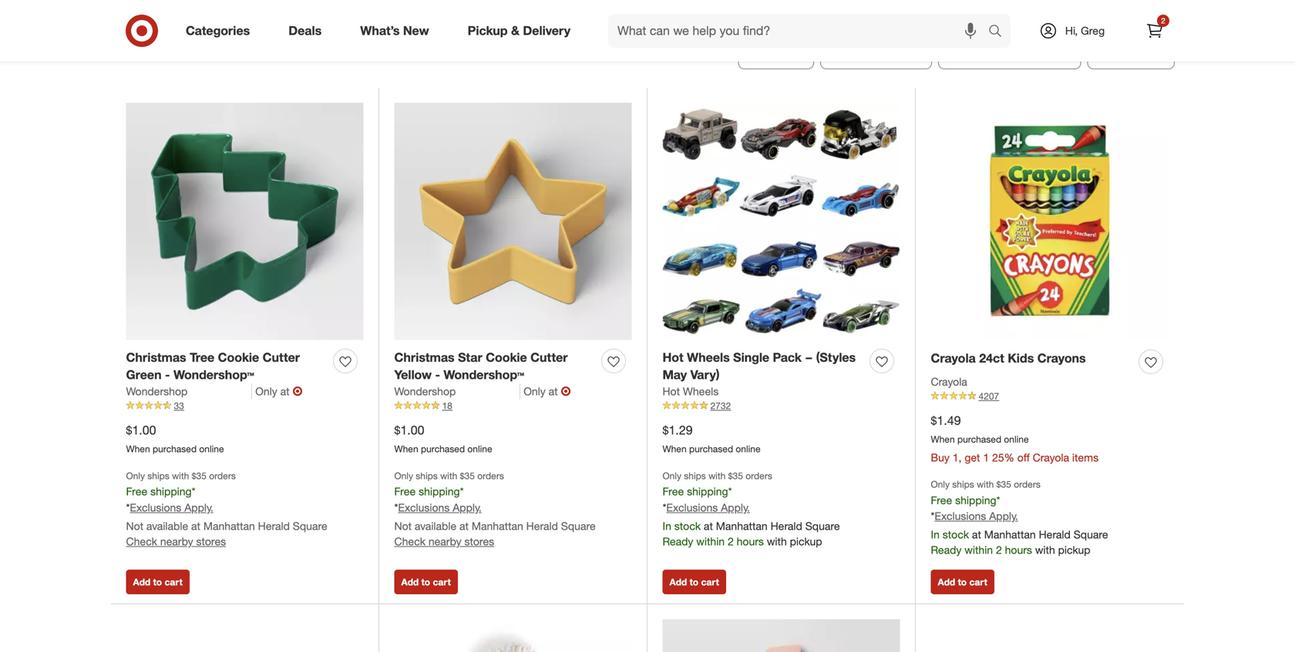 Task type: vqa. For each thing, say whether or not it's contained in the screenshot.
left 32
no



Task type: describe. For each thing, give the bounding box(es) containing it.
add to cart for –
[[670, 577, 719, 589]]

shipping for yellow
[[419, 485, 460, 499]]

exclusions for –
[[666, 501, 718, 515]]

delivery for pickup & delivery
[[523, 23, 571, 38]]

hot wheels
[[663, 385, 719, 399]]

$1.00 for green
[[126, 423, 156, 438]]

purchased for tree
[[153, 444, 197, 455]]

33 link
[[126, 400, 363, 413]]

deals link
[[275, 14, 341, 48]]

to for –
[[690, 577, 699, 589]]

crayola 24ct kids crayons link
[[931, 350, 1086, 368]]

add to cart for yellow
[[401, 577, 451, 589]]

categories link
[[173, 14, 269, 48]]

free for crayola 24ct kids crayons
[[931, 494, 952, 508]]

exclusions apply. link for yellow
[[398, 501, 482, 515]]

crayons
[[1037, 351, 1086, 366]]

within for $1.49
[[965, 544, 993, 558]]

exclusions apply. link for –
[[666, 501, 750, 515]]

christmas tree cookie cutter green - wondershop™
[[126, 350, 300, 383]]

cookie for star
[[486, 350, 527, 365]]

pickup button
[[738, 35, 814, 69]]

online for tree
[[199, 444, 224, 455]]

18 link
[[394, 400, 632, 413]]

when for christmas tree cookie cutter green - wondershop™
[[126, 444, 150, 455]]

2732 link
[[663, 400, 900, 413]]

25%
[[992, 452, 1014, 465]]

&
[[511, 23, 520, 38]]

only for hot wheels single pack – (styles may vary)
[[663, 471, 681, 482]]

33
[[174, 401, 184, 412]]

ships for –
[[684, 471, 706, 482]]

add for yellow
[[401, 577, 419, 589]]

pack
[[773, 350, 802, 365]]

hours for $1.49
[[1005, 544, 1032, 558]]

hot wheels link
[[663, 384, 719, 400]]

in for $1.29
[[663, 520, 671, 533]]

purchased for 24ct
[[957, 434, 1001, 445]]

results
[[155, 40, 212, 61]]

pickup for pickup
[[767, 45, 804, 60]]

add to cart button for –
[[663, 571, 726, 595]]

4 add to cart button from the left
[[931, 571, 994, 595]]

wondershop for yellow
[[394, 385, 456, 399]]

wondershop link for tree
[[126, 384, 252, 400]]

cart for green
[[165, 577, 183, 589]]

stores for green
[[196, 535, 226, 549]]

crayola link
[[931, 375, 967, 390]]

ready for $1.49
[[931, 544, 962, 558]]

ships for green
[[147, 471, 169, 482]]

wondershop for green
[[126, 385, 188, 399]]

vary)
[[690, 368, 720, 383]]

4 add from the left
[[938, 577, 955, 589]]

stock for $1.49
[[943, 529, 969, 542]]

at for crayola 24ct kids crayons
[[972, 529, 981, 542]]

2 horizontal spatial 2
[[1161, 16, 1165, 25]]

items
[[1072, 452, 1099, 465]]

categories
[[186, 23, 250, 38]]

new
[[403, 23, 429, 38]]

may
[[663, 368, 687, 383]]

hot for hot wheels
[[663, 385, 680, 399]]

shop
[[849, 45, 878, 60]]

cookie for tree
[[218, 350, 259, 365]]

hi, greg
[[1065, 24, 1105, 37]]

what's new
[[360, 23, 429, 38]]

to for green
[[153, 577, 162, 589]]

square for christmas star cookie cutter yellow - wondershop™
[[561, 520, 596, 533]]

pickup & delivery link
[[455, 14, 590, 48]]

nearby for green
[[160, 535, 193, 549]]

same
[[967, 45, 999, 60]]

wondershop™ for star
[[444, 368, 524, 383]]

get
[[965, 452, 980, 465]]

pickup & delivery
[[468, 23, 571, 38]]

not for christmas tree cookie cutter green - wondershop™
[[126, 520, 143, 533]]

pickup for $1.49
[[1058, 544, 1091, 558]]

tree
[[190, 350, 214, 365]]

herald for yellow
[[526, 520, 558, 533]]

apply. for yellow
[[453, 501, 482, 515]]

2 link
[[1138, 14, 1172, 48]]

in
[[881, 45, 891, 60]]

at for hot wheels single pack – (styles may vary)
[[704, 520, 713, 533]]

4 to from the left
[[958, 577, 967, 589]]

single
[[733, 350, 769, 365]]

cart for yellow
[[433, 577, 451, 589]]

$1.00 for yellow
[[394, 423, 424, 438]]

(styles
[[816, 350, 856, 365]]

stores for yellow
[[465, 535, 494, 549]]

shipping for green
[[150, 485, 192, 499]]

day
[[1002, 45, 1023, 60]]

4207 link
[[931, 390, 1169, 404]]

$1.49
[[931, 414, 961, 429]]

off
[[1017, 452, 1030, 465]]

2 for crayola 24ct kids crayons
[[996, 544, 1002, 558]]

add for green
[[133, 577, 151, 589]]

manhattan for green
[[203, 520, 255, 533]]

at for christmas star cookie cutter yellow - wondershop™
[[459, 520, 469, 533]]

add to cart button for green
[[126, 571, 190, 595]]

crayola 24ct kids crayons
[[931, 351, 1086, 366]]

nearby for yellow
[[428, 535, 462, 549]]

within for $1.29
[[696, 535, 725, 549]]

manhattan for –
[[716, 520, 768, 533]]

when for hot wheels single pack – (styles may vary)
[[663, 444, 687, 455]]

star
[[458, 350, 482, 365]]

cart for –
[[701, 577, 719, 589]]

–
[[805, 350, 813, 365]]

24ct
[[979, 351, 1004, 366]]

- for green
[[165, 368, 170, 383]]

purchased for wheels
[[689, 444, 733, 455]]

store
[[894, 45, 922, 60]]

cutter for christmas tree cookie cutter green - wondershop™
[[263, 350, 300, 365]]



Task type: locate. For each thing, give the bounding box(es) containing it.
1 wondershop™ from the left
[[173, 368, 254, 383]]

1 horizontal spatial ¬
[[561, 384, 571, 399]]

available for green
[[146, 520, 188, 533]]

1 add to cart button from the left
[[126, 571, 190, 595]]

hot up the may
[[663, 350, 684, 365]]

4207
[[979, 391, 999, 402]]

1 horizontal spatial wondershop™
[[444, 368, 524, 383]]

christmas tree cookie cutter green - wondershop™ image
[[126, 103, 363, 340], [126, 103, 363, 340]]

christmas star cookie cutter yellow - wondershop™
[[394, 350, 568, 383]]

0 horizontal spatial ready
[[663, 535, 693, 549]]

cookie right star at bottom left
[[486, 350, 527, 365]]

1 horizontal spatial in
[[931, 529, 940, 542]]

wondershop down yellow
[[394, 385, 456, 399]]

0 horizontal spatial only ships with $35 orders free shipping * * exclusions apply. in stock at  manhattan herald square ready within 2 hours with pickup
[[663, 471, 840, 549]]

2 available from the left
[[415, 520, 456, 533]]

when inside $1.29 when purchased online
[[663, 444, 687, 455]]

hi,
[[1065, 24, 1078, 37]]

1 check nearby stores button from the left
[[126, 535, 226, 550]]

2 christmas from the left
[[394, 350, 455, 365]]

stock for $1.29
[[674, 520, 701, 533]]

same day delivery
[[967, 45, 1071, 60]]

1 add to cart from the left
[[133, 577, 183, 589]]

1 cart from the left
[[165, 577, 183, 589]]

0 horizontal spatial wondershop™
[[173, 368, 254, 383]]

1 horizontal spatial 2
[[996, 544, 1002, 558]]

free for christmas star cookie cutter yellow - wondershop™
[[394, 485, 416, 499]]

1 only at ¬ from the left
[[255, 384, 303, 399]]

u brands tinsel puff ballpoint pen black ink image
[[394, 620, 632, 653], [394, 620, 632, 653]]

hot down the may
[[663, 385, 680, 399]]

exclusions for yellow
[[398, 501, 450, 515]]

3 add to cart button from the left
[[663, 571, 726, 595]]

¬ for christmas star cookie cutter yellow - wondershop™
[[561, 384, 571, 399]]

2 ¬ from the left
[[561, 384, 571, 399]]

1 cookie from the left
[[218, 350, 259, 365]]

with for star
[[440, 471, 457, 482]]

only ships with $35 orders free shipping * * exclusions apply. in stock at  manhattan herald square ready within 2 hours with pickup for $1.29
[[663, 471, 840, 549]]

2 - from the left
[[435, 368, 440, 383]]

1 horizontal spatial cutter
[[531, 350, 568, 365]]

delivery down 'hi,'
[[1027, 45, 1071, 60]]

cookie inside the christmas tree cookie cutter green - wondershop™
[[218, 350, 259, 365]]

christmas up yellow
[[394, 350, 455, 365]]

herald for –
[[771, 520, 802, 533]]

3 add from the left
[[670, 577, 687, 589]]

when inside $1.49 when purchased online buy 1, get 1 25% off crayola items
[[931, 434, 955, 445]]

1 horizontal spatial delivery
[[1027, 45, 1071, 60]]

hot for hot wheels single pack – (styles may vary)
[[663, 350, 684, 365]]

2 check nearby stores button from the left
[[394, 535, 494, 550]]

when up buy at right
[[931, 434, 955, 445]]

herald
[[258, 520, 290, 533], [526, 520, 558, 533], [771, 520, 802, 533], [1039, 529, 1071, 542]]

2 cookie from the left
[[486, 350, 527, 365]]

$35 for green
[[192, 471, 207, 482]]

hot wheels single pack – (styles may vary) image
[[663, 103, 900, 340], [663, 103, 900, 340]]

wondershop down the 'green'
[[126, 385, 188, 399]]

3 cart from the left
[[701, 577, 719, 589]]

only
[[255, 385, 277, 399], [524, 385, 546, 399], [126, 471, 145, 482], [394, 471, 413, 482], [663, 471, 681, 482], [931, 479, 950, 491]]

with for 24ct
[[977, 479, 994, 491]]

-
[[165, 368, 170, 383], [435, 368, 440, 383]]

purchased for star
[[421, 444, 465, 455]]

ships for yellow
[[416, 471, 438, 482]]

cutter inside christmas star cookie cutter yellow - wondershop™
[[531, 350, 568, 365]]

$35 for –
[[728, 471, 743, 482]]

1 horizontal spatial hours
[[1005, 544, 1032, 558]]

christmas for green
[[126, 350, 186, 365]]

1 horizontal spatial christmas
[[394, 350, 455, 365]]

4 cart from the left
[[969, 577, 987, 589]]

christmas star cookie cutter yellow - wondershop™ link
[[394, 349, 596, 384]]

shop in store
[[849, 45, 922, 60]]

1 available from the left
[[146, 520, 188, 533]]

kids
[[1008, 351, 1034, 366]]

2 only at ¬ from the left
[[524, 384, 571, 399]]

check for yellow
[[394, 535, 426, 549]]

only ships with $35 orders free shipping * * exclusions apply. in stock at  manhattan herald square ready within 2 hours with pickup for $1.49
[[931, 479, 1108, 558]]

- inside the christmas tree cookie cutter green - wondershop™
[[165, 368, 170, 383]]

1 horizontal spatial -
[[435, 368, 440, 383]]

crayola for crayola
[[931, 375, 967, 389]]

with for wheels
[[709, 471, 726, 482]]

check nearby stores button for green
[[126, 535, 226, 550]]

0 horizontal spatial available
[[146, 520, 188, 533]]

2 nearby from the left
[[428, 535, 462, 549]]

add
[[133, 577, 151, 589], [401, 577, 419, 589], [670, 577, 687, 589], [938, 577, 955, 589]]

0 vertical spatial crayola
[[931, 351, 976, 366]]

wheels for hot wheels
[[683, 385, 719, 399]]

What can we help you find? suggestions appear below search field
[[608, 14, 992, 48]]

wondershop link for star
[[394, 384, 521, 400]]

stores
[[196, 535, 226, 549], [465, 535, 494, 549]]

2 wondershop link from the left
[[394, 384, 521, 400]]

online down 18 link
[[467, 444, 492, 455]]

purchased inside $1.49 when purchased online buy 1, get 1 25% off crayola items
[[957, 434, 1001, 445]]

2 add from the left
[[401, 577, 419, 589]]

christmas tree cookie cutter green - wondershop™ link
[[126, 349, 327, 384]]

stock
[[674, 520, 701, 533], [943, 529, 969, 542]]

1 horizontal spatial check
[[394, 535, 426, 549]]

buy
[[931, 452, 950, 465]]

$1.00 down the 'green'
[[126, 423, 156, 438]]

check for green
[[126, 535, 157, 549]]

exclusions for green
[[130, 501, 181, 515]]

ready
[[663, 535, 693, 549], [931, 544, 962, 558]]

when
[[931, 434, 955, 445], [126, 444, 150, 455], [394, 444, 418, 455], [663, 444, 687, 455]]

0 horizontal spatial nearby
[[160, 535, 193, 549]]

christmas inside christmas star cookie cutter yellow - wondershop™
[[394, 350, 455, 365]]

0 horizontal spatial -
[[165, 368, 170, 383]]

search
[[981, 25, 1018, 40]]

deals
[[288, 23, 322, 38]]

102
[[120, 40, 150, 61]]

christmas up the 'green'
[[126, 350, 186, 365]]

1 horizontal spatial only ships with $35 orders free shipping * * exclusions apply. in stock at  manhattan herald square ready within 2 hours with pickup
[[931, 479, 1108, 558]]

1 horizontal spatial wondershop link
[[394, 384, 521, 400]]

102 results
[[120, 40, 212, 61]]

1 horizontal spatial only at ¬
[[524, 384, 571, 399]]

¬ for christmas tree cookie cutter green - wondershop™
[[293, 384, 303, 399]]

cutter up 18 link
[[531, 350, 568, 365]]

0 horizontal spatial not
[[126, 520, 143, 533]]

2 stores from the left
[[465, 535, 494, 549]]

pickup
[[790, 535, 822, 549], [1058, 544, 1091, 558]]

0 horizontal spatial cookie
[[218, 350, 259, 365]]

what's new link
[[347, 14, 448, 48]]

1 horizontal spatial pickup
[[1058, 544, 1091, 558]]

4 add to cart from the left
[[938, 577, 987, 589]]

1 wondershop link from the left
[[126, 384, 252, 400]]

search button
[[981, 14, 1018, 51]]

crayola up $1.49
[[931, 375, 967, 389]]

hot
[[663, 350, 684, 365], [663, 385, 680, 399]]

add to cart button
[[126, 571, 190, 595], [394, 571, 458, 595], [663, 571, 726, 595], [931, 571, 994, 595]]

square for crayola 24ct kids crayons
[[1074, 529, 1108, 542]]

online down 33 link
[[199, 444, 224, 455]]

0 horizontal spatial check
[[126, 535, 157, 549]]

2 add to cart from the left
[[401, 577, 451, 589]]

0 horizontal spatial only at ¬
[[255, 384, 303, 399]]

1 vertical spatial pickup
[[767, 45, 804, 60]]

1 horizontal spatial $1.00
[[394, 423, 424, 438]]

same day delivery button
[[938, 35, 1081, 69]]

shipping
[[150, 485, 192, 499], [419, 485, 460, 499], [687, 485, 728, 499], [955, 494, 996, 508]]

add for –
[[670, 577, 687, 589]]

1 horizontal spatial not
[[394, 520, 412, 533]]

cart
[[165, 577, 183, 589], [433, 577, 451, 589], [701, 577, 719, 589], [969, 577, 987, 589]]

exclusions
[[130, 501, 181, 515], [398, 501, 450, 515], [666, 501, 718, 515], [935, 510, 986, 524]]

only at ¬ up 33 link
[[255, 384, 303, 399]]

0 horizontal spatial ¬
[[293, 384, 303, 399]]

square for hot wheels single pack – (styles may vary)
[[805, 520, 840, 533]]

$35
[[192, 471, 207, 482], [460, 471, 475, 482], [728, 471, 743, 482], [997, 479, 1011, 491]]

crayola 24ct kids crayons image
[[931, 103, 1169, 341], [931, 103, 1169, 341]]

hours for $1.29
[[737, 535, 764, 549]]

nearby
[[160, 535, 193, 549], [428, 535, 462, 549]]

1 horizontal spatial $1.00 when purchased online
[[394, 423, 492, 455]]

1 add from the left
[[133, 577, 151, 589]]

0 horizontal spatial stock
[[674, 520, 701, 533]]

only at ¬
[[255, 384, 303, 399], [524, 384, 571, 399]]

0 horizontal spatial hours
[[737, 535, 764, 549]]

cutter inside the christmas tree cookie cutter green - wondershop™
[[263, 350, 300, 365]]

2
[[1161, 16, 1165, 25], [728, 535, 734, 549], [996, 544, 1002, 558]]

christmas gingerbread flexible spatula - wondershop™ image
[[663, 620, 900, 653], [663, 620, 900, 653]]

online
[[1004, 434, 1029, 445], [199, 444, 224, 455], [467, 444, 492, 455], [736, 444, 761, 455]]

2 to from the left
[[421, 577, 430, 589]]

2 check from the left
[[394, 535, 426, 549]]

to
[[153, 577, 162, 589], [421, 577, 430, 589], [690, 577, 699, 589], [958, 577, 967, 589]]

only at ¬ for christmas tree cookie cutter green - wondershop™
[[255, 384, 303, 399]]

free for hot wheels single pack – (styles may vary)
[[663, 485, 684, 499]]

2 wondershop™ from the left
[[444, 368, 524, 383]]

1 $1.00 from the left
[[126, 423, 156, 438]]

2 hot from the top
[[663, 385, 680, 399]]

1 horizontal spatial cookie
[[486, 350, 527, 365]]

orders
[[209, 471, 236, 482], [477, 471, 504, 482], [746, 471, 772, 482], [1014, 479, 1041, 491]]

orders down $1.29 when purchased online
[[746, 471, 772, 482]]

gumi yum surpise puppy rescue - 1ct image
[[931, 620, 1169, 653], [931, 620, 1169, 653]]

crayola right off
[[1033, 452, 1069, 465]]

0 horizontal spatial only ships with $35 orders free shipping * * exclusions apply. not available at manhattan herald square check nearby stores
[[126, 471, 327, 549]]

check nearby stores button
[[126, 535, 226, 550], [394, 535, 494, 550]]

$1.00 when purchased online down 33
[[126, 423, 224, 455]]

2 only ships with $35 orders free shipping * * exclusions apply. not available at manhattan herald square check nearby stores from the left
[[394, 471, 596, 549]]

pickup
[[468, 23, 508, 38], [767, 45, 804, 60]]

christmas inside the christmas tree cookie cutter green - wondershop™
[[126, 350, 186, 365]]

pickup inside button
[[767, 45, 804, 60]]

when for christmas star cookie cutter yellow - wondershop™
[[394, 444, 418, 455]]

1,
[[953, 452, 962, 465]]

¬ up 18 link
[[561, 384, 571, 399]]

1 horizontal spatial ready
[[931, 544, 962, 558]]

0 horizontal spatial stores
[[196, 535, 226, 549]]

$1.49 when purchased online buy 1, get 1 25% off crayola items
[[931, 414, 1099, 465]]

shop in store button
[[820, 35, 932, 69]]

online inside $1.49 when purchased online buy 1, get 1 25% off crayola items
[[1004, 434, 1029, 445]]

0 horizontal spatial within
[[696, 535, 725, 549]]

1 stores from the left
[[196, 535, 226, 549]]

18
[[442, 401, 452, 412]]

1 horizontal spatial stores
[[465, 535, 494, 549]]

herald for green
[[258, 520, 290, 533]]

only at ¬ up 18 link
[[524, 384, 571, 399]]

online up off
[[1004, 434, 1029, 445]]

hot wheels single pack – (styles may vary)
[[663, 350, 856, 383]]

1 only ships with $35 orders free shipping * * exclusions apply. not available at manhattan herald square check nearby stores from the left
[[126, 471, 327, 549]]

only at ¬ for christmas star cookie cutter yellow - wondershop™
[[524, 384, 571, 399]]

1 horizontal spatial available
[[415, 520, 456, 533]]

yellow
[[394, 368, 432, 383]]

purchased down 33
[[153, 444, 197, 455]]

when down the 'green'
[[126, 444, 150, 455]]

1 wondershop from the left
[[126, 385, 188, 399]]

1 vertical spatial crayola
[[931, 375, 967, 389]]

1 not from the left
[[126, 520, 143, 533]]

2 cutter from the left
[[531, 350, 568, 365]]

hot inside hot wheels single pack – (styles may vary)
[[663, 350, 684, 365]]

1 to from the left
[[153, 577, 162, 589]]

$1.00 when purchased online for green
[[126, 423, 224, 455]]

1 horizontal spatial within
[[965, 544, 993, 558]]

1 horizontal spatial pickup
[[767, 45, 804, 60]]

cutter up 33 link
[[263, 350, 300, 365]]

purchased up 1
[[957, 434, 1001, 445]]

orders for –
[[746, 471, 772, 482]]

pickup for $1.29
[[790, 535, 822, 549]]

only ships with $35 orders free shipping * * exclusions apply. not available at manhattan herald square check nearby stores for green
[[126, 471, 327, 549]]

orders for green
[[209, 471, 236, 482]]

online for wheels
[[736, 444, 761, 455]]

0 vertical spatial wheels
[[687, 350, 730, 365]]

add to cart button for yellow
[[394, 571, 458, 595]]

$1.00 when purchased online for yellow
[[394, 423, 492, 455]]

1 check from the left
[[126, 535, 157, 549]]

hot wheels single pack – (styles may vary) link
[[663, 349, 864, 384]]

1 hot from the top
[[663, 350, 684, 365]]

0 horizontal spatial pickup
[[468, 23, 508, 38]]

available
[[146, 520, 188, 533], [415, 520, 456, 533]]

within
[[696, 535, 725, 549], [965, 544, 993, 558]]

wondershop
[[126, 385, 188, 399], [394, 385, 456, 399]]

when down yellow
[[394, 444, 418, 455]]

only ships with $35 orders free shipping * * exclusions apply. not available at manhattan herald square check nearby stores for yellow
[[394, 471, 596, 549]]

green
[[126, 368, 162, 383]]

2 cart from the left
[[433, 577, 451, 589]]

in for $1.49
[[931, 529, 940, 542]]

only for crayola 24ct kids crayons
[[931, 479, 950, 491]]

$1.29
[[663, 423, 693, 438]]

0 vertical spatial pickup
[[468, 23, 508, 38]]

purchased down 18
[[421, 444, 465, 455]]

1 vertical spatial wheels
[[683, 385, 719, 399]]

add to cart for green
[[133, 577, 183, 589]]

2 add to cart button from the left
[[394, 571, 458, 595]]

orders down 33 link
[[209, 471, 236, 482]]

- right the 'green'
[[165, 368, 170, 383]]

wheels for hot wheels single pack – (styles may vary)
[[687, 350, 730, 365]]

wheels inside hot wheels single pack – (styles may vary)
[[687, 350, 730, 365]]

1 horizontal spatial check nearby stores button
[[394, 535, 494, 550]]

- inside christmas star cookie cutter yellow - wondershop™
[[435, 368, 440, 383]]

1 $1.00 when purchased online from the left
[[126, 423, 224, 455]]

apply. for –
[[721, 501, 750, 515]]

online down 2732 link at the right bottom of page
[[736, 444, 761, 455]]

1 vertical spatial delivery
[[1027, 45, 1071, 60]]

0 vertical spatial delivery
[[523, 23, 571, 38]]

1 nearby from the left
[[160, 535, 193, 549]]

available for yellow
[[415, 520, 456, 533]]

square for christmas tree cookie cutter green - wondershop™
[[293, 520, 327, 533]]

wondershop™ inside christmas star cookie cutter yellow - wondershop™
[[444, 368, 524, 383]]

$1.29 when purchased online
[[663, 423, 761, 455]]

crayola for crayola 24ct kids crayons
[[931, 351, 976, 366]]

1 horizontal spatial wondershop
[[394, 385, 456, 399]]

cutter
[[263, 350, 300, 365], [531, 350, 568, 365]]

0 vertical spatial hot
[[663, 350, 684, 365]]

0 horizontal spatial wondershop
[[126, 385, 188, 399]]

only for christmas tree cookie cutter green - wondershop™
[[126, 471, 145, 482]]

0 horizontal spatial $1.00
[[126, 423, 156, 438]]

3 add to cart from the left
[[670, 577, 719, 589]]

2 wondershop from the left
[[394, 385, 456, 399]]

purchased down $1.29
[[689, 444, 733, 455]]

purchased inside $1.29 when purchased online
[[689, 444, 733, 455]]

0 horizontal spatial in
[[663, 520, 671, 533]]

- right yellow
[[435, 368, 440, 383]]

wondershop link
[[126, 384, 252, 400], [394, 384, 521, 400]]

¬ up 33 link
[[293, 384, 303, 399]]

ready for $1.29
[[663, 535, 693, 549]]

at for christmas tree cookie cutter green - wondershop™
[[191, 520, 200, 533]]

not for christmas star cookie cutter yellow - wondershop™
[[394, 520, 412, 533]]

crayola inside $1.49 when purchased online buy 1, get 1 25% off crayola items
[[1033, 452, 1069, 465]]

wondershop™
[[173, 368, 254, 383], [444, 368, 524, 383]]

1 horizontal spatial only ships with $35 orders free shipping * * exclusions apply. not available at manhattan herald square check nearby stores
[[394, 471, 596, 549]]

0 horizontal spatial 2
[[728, 535, 734, 549]]

$1.00 down yellow
[[394, 423, 424, 438]]

1
[[983, 452, 989, 465]]

3 to from the left
[[690, 577, 699, 589]]

1 - from the left
[[165, 368, 170, 383]]

to for yellow
[[421, 577, 430, 589]]

exclusions apply. link
[[130, 501, 213, 515], [398, 501, 482, 515], [666, 501, 750, 515], [935, 510, 1018, 524]]

check
[[126, 535, 157, 549], [394, 535, 426, 549]]

2 $1.00 when purchased online from the left
[[394, 423, 492, 455]]

wondershop™ down star at bottom left
[[444, 368, 524, 383]]

cookie inside christmas star cookie cutter yellow - wondershop™
[[486, 350, 527, 365]]

1 horizontal spatial nearby
[[428, 535, 462, 549]]

wondershop link up 18
[[394, 384, 521, 400]]

orders down off
[[1014, 479, 1041, 491]]

wheels
[[687, 350, 730, 365], [683, 385, 719, 399]]

only ships with $35 orders free shipping * * exclusions apply. in stock at  manhattan herald square ready within 2 hours with pickup
[[663, 471, 840, 549], [931, 479, 1108, 558]]

2732
[[710, 401, 731, 412]]

wondershop™ for tree
[[173, 368, 254, 383]]

1 cutter from the left
[[263, 350, 300, 365]]

apply. for green
[[184, 501, 213, 515]]

delivery inside pickup & delivery link
[[523, 23, 571, 38]]

wondershop™ inside the christmas tree cookie cutter green - wondershop™
[[173, 368, 254, 383]]

add to cart
[[133, 577, 183, 589], [401, 577, 451, 589], [670, 577, 719, 589], [938, 577, 987, 589]]

wondershop™ down tree at the left of page
[[173, 368, 254, 383]]

delivery right the &
[[523, 23, 571, 38]]

0 horizontal spatial pickup
[[790, 535, 822, 549]]

wheels up vary)
[[687, 350, 730, 365]]

0 horizontal spatial christmas
[[126, 350, 186, 365]]

exclusions apply. link for green
[[130, 501, 213, 515]]

1 ¬ from the left
[[293, 384, 303, 399]]

delivery
[[523, 23, 571, 38], [1027, 45, 1071, 60]]

0 horizontal spatial cutter
[[263, 350, 300, 365]]

crayola up crayola link
[[931, 351, 976, 366]]

delivery inside same day delivery button
[[1027, 45, 1071, 60]]

online for 24ct
[[1004, 434, 1029, 445]]

$1.00 when purchased online down 18
[[394, 423, 492, 455]]

1 vertical spatial hot
[[663, 385, 680, 399]]

0 horizontal spatial wondershop link
[[126, 384, 252, 400]]

online inside $1.29 when purchased online
[[736, 444, 761, 455]]

what's
[[360, 23, 400, 38]]

0 horizontal spatial delivery
[[523, 23, 571, 38]]

1 christmas from the left
[[126, 350, 186, 365]]

delivery for same day delivery
[[1027, 45, 1071, 60]]

wondershop link up 33
[[126, 384, 252, 400]]

online for star
[[467, 444, 492, 455]]

cookie right tree at the left of page
[[218, 350, 259, 365]]

0 horizontal spatial $1.00 when purchased online
[[126, 423, 224, 455]]

1 horizontal spatial stock
[[943, 529, 969, 542]]

0 horizontal spatial check nearby stores button
[[126, 535, 226, 550]]

when down $1.29
[[663, 444, 687, 455]]

2 not from the left
[[394, 520, 412, 533]]

2 $1.00 from the left
[[394, 423, 424, 438]]

- for yellow
[[435, 368, 440, 383]]

wheels down vary)
[[683, 385, 719, 399]]

christmas star cookie cutter yellow - wondershop™ image
[[394, 103, 632, 340], [394, 103, 632, 340]]

greg
[[1081, 24, 1105, 37]]

apply.
[[184, 501, 213, 515], [453, 501, 482, 515], [721, 501, 750, 515], [989, 510, 1018, 524]]

orders down 18 link
[[477, 471, 504, 482]]

2 vertical spatial crayola
[[1033, 452, 1069, 465]]



